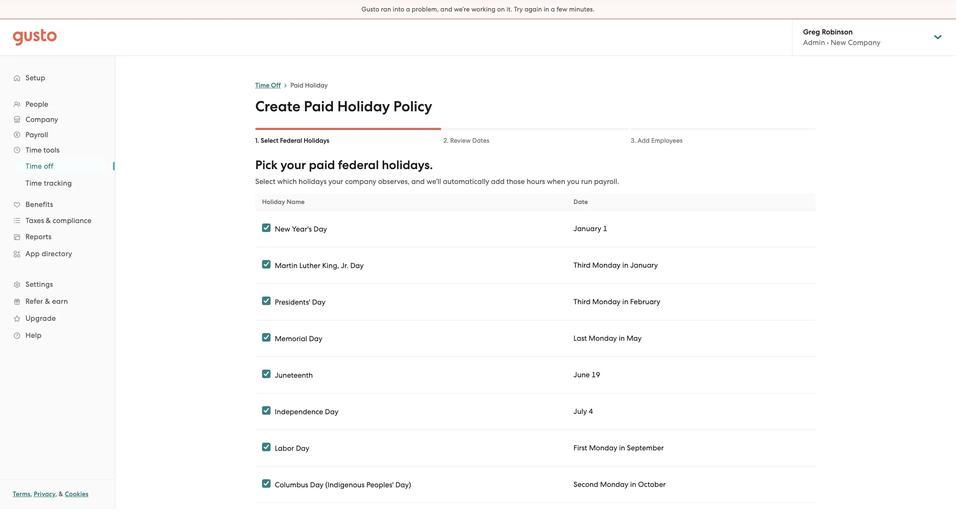 Task type: vqa. For each thing, say whether or not it's contained in the screenshot.
for
no



Task type: locate. For each thing, give the bounding box(es) containing it.
0 vertical spatial and
[[441, 6, 453, 13]]

1 vertical spatial company
[[26, 115, 58, 124]]

day for independence
[[325, 407, 339, 416]]

you
[[568, 177, 580, 186]]

, left cookies
[[55, 490, 57, 498]]

1 vertical spatial holiday
[[338, 98, 390, 115]]

peoples'
[[367, 481, 394, 489]]

monday right last
[[589, 334, 617, 343]]

monday up "last monday in may"
[[593, 298, 621, 306]]

list
[[0, 96, 115, 344], [0, 158, 115, 192]]

0 vertical spatial your
[[281, 158, 306, 173]]

2 vertical spatial holiday
[[262, 198, 285, 206]]

policy
[[394, 98, 433, 115]]

app directory
[[26, 249, 72, 258]]

minutes.
[[570, 6, 595, 13]]

monday for october
[[601, 480, 629, 489]]

& left cookies
[[59, 490, 63, 498]]

privacy link
[[34, 490, 55, 498]]

your down pick your paid federal holidays.
[[329, 177, 344, 186]]

first monday in september
[[574, 444, 664, 452]]

1 vertical spatial &
[[45, 297, 50, 306]]

time left off
[[26, 162, 42, 170]]

company inside the greg robinson admin • new company
[[849, 38, 881, 47]]

day right year's
[[314, 225, 327, 233]]

holidays
[[299, 177, 327, 186]]

year's
[[292, 225, 312, 233]]

taxes & compliance
[[26, 216, 92, 225]]

1 vertical spatial paid
[[304, 98, 334, 115]]

memorial
[[275, 334, 307, 343]]

day right labor
[[296, 444, 310, 452]]

add
[[638, 137, 650, 145]]

monday for january
[[593, 261, 621, 269]]

day right presidents'
[[312, 298, 326, 306]]

1 vertical spatial your
[[329, 177, 344, 186]]

Second Monday in October checkbox
[[262, 479, 271, 488]]

try
[[514, 6, 523, 13]]

time inside 'link'
[[26, 179, 42, 187]]

select federal holidays
[[261, 137, 330, 145]]

1 vertical spatial new
[[275, 225, 290, 233]]

reports link
[[9, 229, 106, 244]]

january left 1
[[574, 224, 602, 233]]

third up last
[[574, 298, 591, 306]]

martin
[[275, 261, 298, 270]]

day right jr.
[[350, 261, 364, 270]]

•
[[827, 38, 830, 47]]

upgrade link
[[9, 311, 106, 326]]

people
[[26, 100, 48, 108]]

your
[[281, 158, 306, 173], [329, 177, 344, 186]]

third monday in january
[[574, 261, 658, 269]]

2 third from the top
[[574, 298, 591, 306]]

time off link
[[15, 159, 106, 174]]

new down 'robinson'
[[831, 38, 847, 47]]

in up third monday in february
[[623, 261, 629, 269]]

september
[[627, 444, 664, 452]]

app directory link
[[9, 246, 106, 261]]

0 vertical spatial new
[[831, 38, 847, 47]]

day)
[[396, 481, 411, 489]]

select down pick
[[255, 177, 276, 186]]

federal
[[280, 137, 302, 145]]

company inside company dropdown button
[[26, 115, 58, 124]]

day right the independence
[[325, 407, 339, 416]]

1 third from the top
[[574, 261, 591, 269]]

time
[[255, 82, 270, 89], [26, 146, 42, 154], [26, 162, 42, 170], [26, 179, 42, 187]]

refer
[[26, 297, 43, 306]]

when
[[547, 177, 566, 186]]

1 horizontal spatial new
[[831, 38, 847, 47]]

1 horizontal spatial company
[[849, 38, 881, 47]]

time off link
[[255, 82, 281, 89]]

June 19 checkbox
[[262, 370, 271, 378]]

time down the time off
[[26, 179, 42, 187]]

time for time off
[[26, 162, 42, 170]]

monday right first
[[589, 444, 618, 452]]

new right january 1 checkbox
[[275, 225, 290, 233]]

0 vertical spatial third
[[574, 261, 591, 269]]

company down 'robinson'
[[849, 38, 881, 47]]

juneteenth
[[275, 371, 313, 379]]

third
[[574, 261, 591, 269], [574, 298, 591, 306]]

home image
[[13, 29, 57, 46]]

your up which
[[281, 158, 306, 173]]

1 vertical spatial january
[[631, 261, 658, 269]]

1 vertical spatial select
[[255, 177, 276, 186]]

june
[[574, 371, 590, 379]]

paid
[[291, 82, 304, 89], [304, 98, 334, 115]]

& left 'earn'
[[45, 297, 50, 306]]

benefits link
[[9, 197, 106, 212]]

time inside dropdown button
[[26, 146, 42, 154]]

greg
[[804, 28, 821, 37]]

holiday
[[305, 82, 328, 89], [338, 98, 390, 115], [262, 198, 285, 206]]

0 horizontal spatial ,
[[30, 490, 32, 498]]

in left september on the bottom right
[[620, 444, 626, 452]]

& for compliance
[[46, 216, 51, 225]]

monday for may
[[589, 334, 617, 343]]

time down payroll
[[26, 146, 42, 154]]

in left may
[[619, 334, 625, 343]]

0 horizontal spatial a
[[406, 6, 410, 13]]

day right columbus
[[310, 481, 324, 489]]

memorial day
[[275, 334, 323, 343]]

terms , privacy , & cookies
[[13, 490, 89, 498]]

monday right 'second'
[[601, 480, 629, 489]]

0 horizontal spatial january
[[574, 224, 602, 233]]

paid down paid holiday
[[304, 98, 334, 115]]

19
[[592, 371, 601, 379]]

1 horizontal spatial ,
[[55, 490, 57, 498]]

company down people
[[26, 115, 58, 124]]

1 horizontal spatial paid
[[304, 98, 334, 115]]

0 horizontal spatial your
[[281, 158, 306, 173]]

app
[[26, 249, 40, 258]]

martin luther king, jr. day
[[275, 261, 364, 270]]

in left february
[[623, 298, 629, 306]]

monday for september
[[589, 444, 618, 452]]

a left few
[[551, 6, 555, 13]]

monday down 1
[[593, 261, 621, 269]]

monday
[[593, 261, 621, 269], [593, 298, 621, 306], [589, 334, 617, 343], [589, 444, 618, 452], [601, 480, 629, 489]]

january up february
[[631, 261, 658, 269]]

add
[[491, 177, 505, 186]]

holidays.
[[382, 158, 433, 173]]

select left federal
[[261, 137, 279, 145]]

1 list from the top
[[0, 96, 115, 344]]

people button
[[9, 96, 106, 112]]

& right taxes
[[46, 216, 51, 225]]

paid holiday
[[291, 82, 328, 89]]

1 horizontal spatial holiday
[[305, 82, 328, 89]]

a right into
[[406, 6, 410, 13]]

automatically
[[443, 177, 490, 186]]

2 list from the top
[[0, 158, 115, 192]]

october
[[638, 480, 666, 489]]

off
[[271, 82, 281, 89]]

select
[[261, 137, 279, 145], [255, 177, 276, 186]]

gusto
[[362, 6, 380, 13]]

2 vertical spatial &
[[59, 490, 63, 498]]

and left the we'll
[[412, 177, 425, 186]]

First Monday in September checkbox
[[262, 443, 271, 451]]

1 horizontal spatial january
[[631, 261, 658, 269]]

terms
[[13, 490, 30, 498]]

& inside dropdown button
[[46, 216, 51, 225]]

0 vertical spatial select
[[261, 137, 279, 145]]

third down january 1
[[574, 261, 591, 269]]

and left "we're"
[[441, 6, 453, 13]]

help
[[26, 331, 42, 340]]

and
[[441, 6, 453, 13], [412, 177, 425, 186]]

in for third monday in january
[[623, 261, 629, 269]]

&
[[46, 216, 51, 225], [45, 297, 50, 306], [59, 490, 63, 498]]

problem,
[[412, 6, 439, 13]]

day
[[314, 225, 327, 233], [350, 261, 364, 270], [312, 298, 326, 306], [309, 334, 323, 343], [325, 407, 339, 416], [296, 444, 310, 452], [310, 481, 324, 489]]

0 vertical spatial &
[[46, 216, 51, 225]]

July 4 checkbox
[[262, 406, 271, 415]]

day right memorial
[[309, 334, 323, 343]]

gusto navigation element
[[0, 56, 115, 357]]

review
[[451, 137, 471, 145]]

0 vertical spatial holiday
[[305, 82, 328, 89]]

time tracking link
[[15, 176, 106, 191]]

time left the off
[[255, 82, 270, 89]]

0 horizontal spatial company
[[26, 115, 58, 124]]

1 , from the left
[[30, 490, 32, 498]]

1 vertical spatial third
[[574, 298, 591, 306]]

0 horizontal spatial paid
[[291, 82, 304, 89]]

third for third monday in february
[[574, 298, 591, 306]]

we'll
[[427, 177, 441, 186]]

january
[[574, 224, 602, 233], [631, 261, 658, 269]]

taxes & compliance button
[[9, 213, 106, 228]]

1 horizontal spatial a
[[551, 6, 555, 13]]

0 vertical spatial paid
[[291, 82, 304, 89]]

,
[[30, 490, 32, 498], [55, 490, 57, 498]]

time tools
[[26, 146, 60, 154]]

, left privacy link
[[30, 490, 32, 498]]

settings
[[26, 280, 53, 289]]

setup link
[[9, 70, 106, 85]]

0 horizontal spatial and
[[412, 177, 425, 186]]

0 vertical spatial company
[[849, 38, 881, 47]]

in left october
[[631, 480, 637, 489]]

paid right the off
[[291, 82, 304, 89]]

1 a from the left
[[406, 6, 410, 13]]

holidays
[[304, 137, 330, 145]]



Task type: describe. For each thing, give the bounding box(es) containing it.
in for third monday in february
[[623, 298, 629, 306]]

day for labor
[[296, 444, 310, 452]]

admin
[[804, 38, 826, 47]]

2 , from the left
[[55, 490, 57, 498]]

terms link
[[13, 490, 30, 498]]

dates
[[473, 137, 490, 145]]

4
[[589, 407, 594, 416]]

working
[[472, 6, 496, 13]]

& for earn
[[45, 297, 50, 306]]

1
[[603, 224, 608, 233]]

new inside the greg robinson admin • new company
[[831, 38, 847, 47]]

settings link
[[9, 277, 106, 292]]

review dates
[[451, 137, 490, 145]]

2 horizontal spatial holiday
[[338, 98, 390, 115]]

time for time tracking
[[26, 179, 42, 187]]

pick
[[255, 158, 278, 173]]

privacy
[[34, 490, 55, 498]]

those
[[507, 177, 525, 186]]

time tracking
[[26, 179, 72, 187]]

0 horizontal spatial holiday
[[262, 198, 285, 206]]

few
[[557, 6, 568, 13]]

king,
[[322, 261, 339, 270]]

federal
[[338, 158, 379, 173]]

earn
[[52, 297, 68, 306]]

select for select which holidays your company observes, and we'll automatically add those hours when you run payroll.
[[255, 177, 276, 186]]

in for second monday in october
[[631, 480, 637, 489]]

in for last monday in may
[[619, 334, 625, 343]]

1 horizontal spatial and
[[441, 6, 453, 13]]

third monday in february
[[574, 298, 661, 306]]

directory
[[42, 249, 72, 258]]

day for memorial
[[309, 334, 323, 343]]

new year's day
[[275, 225, 327, 233]]

robinson
[[822, 28, 853, 37]]

june 19
[[574, 371, 601, 379]]

time off
[[26, 162, 53, 170]]

in for first monday in september
[[620, 444, 626, 452]]

day for presidents'
[[312, 298, 326, 306]]

cookies
[[65, 490, 89, 498]]

february
[[631, 298, 661, 306]]

help link
[[9, 328, 106, 343]]

0 vertical spatial january
[[574, 224, 602, 233]]

Last Monday in May checkbox
[[262, 333, 271, 342]]

last monday in may
[[574, 334, 642, 343]]

labor
[[275, 444, 294, 452]]

list containing time off
[[0, 158, 115, 192]]

luther
[[300, 261, 321, 270]]

may
[[627, 334, 642, 343]]

second
[[574, 480, 599, 489]]

upgrade
[[26, 314, 56, 323]]

second monday in october
[[574, 480, 666, 489]]

time off
[[255, 82, 281, 89]]

columbus day (indigenous peoples' day)
[[275, 481, 411, 489]]

select which holidays your company observes, and we'll automatically add those hours when you run payroll.
[[255, 177, 620, 186]]

we're
[[454, 6, 470, 13]]

january 1
[[574, 224, 608, 233]]

1 vertical spatial and
[[412, 177, 425, 186]]

on
[[498, 6, 505, 13]]

Third Monday in February checkbox
[[262, 297, 271, 305]]

1 horizontal spatial your
[[329, 177, 344, 186]]

presidents' day
[[275, 298, 326, 306]]

payroll.
[[595, 177, 620, 186]]

compliance
[[53, 216, 92, 225]]

2 a from the left
[[551, 6, 555, 13]]

greg robinson admin • new company
[[804, 28, 881, 47]]

0 horizontal spatial new
[[275, 225, 290, 233]]

employees
[[652, 137, 683, 145]]

third for third monday in january
[[574, 261, 591, 269]]

time tools button
[[9, 142, 106, 158]]

again
[[525, 6, 542, 13]]

reports
[[26, 232, 52, 241]]

monday for february
[[593, 298, 621, 306]]

benefits
[[26, 200, 53, 209]]

day for columbus
[[310, 481, 324, 489]]

Third Monday in January checkbox
[[262, 260, 271, 269]]

add employees
[[638, 137, 683, 145]]

cookies button
[[65, 489, 89, 499]]

setup
[[26, 74, 45, 82]]

time for time tools
[[26, 146, 42, 154]]

January 1 checkbox
[[262, 224, 271, 232]]

paid
[[309, 158, 335, 173]]

which
[[277, 177, 297, 186]]

list containing people
[[0, 96, 115, 344]]

last
[[574, 334, 587, 343]]

independence day
[[275, 407, 339, 416]]

run
[[582, 177, 593, 186]]

pick your paid federal holidays.
[[255, 158, 433, 173]]

payroll button
[[9, 127, 106, 142]]

time for time off
[[255, 82, 270, 89]]

ran
[[381, 6, 391, 13]]

july 4
[[574, 407, 594, 416]]

refer & earn
[[26, 297, 68, 306]]

create paid holiday policy
[[255, 98, 433, 115]]

in right the again
[[544, 6, 550, 13]]

it.
[[507, 6, 513, 13]]

date
[[574, 198, 588, 206]]

holiday name
[[262, 198, 305, 206]]

hours
[[527, 177, 546, 186]]

first
[[574, 444, 588, 452]]

company button
[[9, 112, 106, 127]]

(indigenous
[[326, 481, 365, 489]]

payroll
[[26, 130, 48, 139]]

select for select federal holidays
[[261, 137, 279, 145]]



